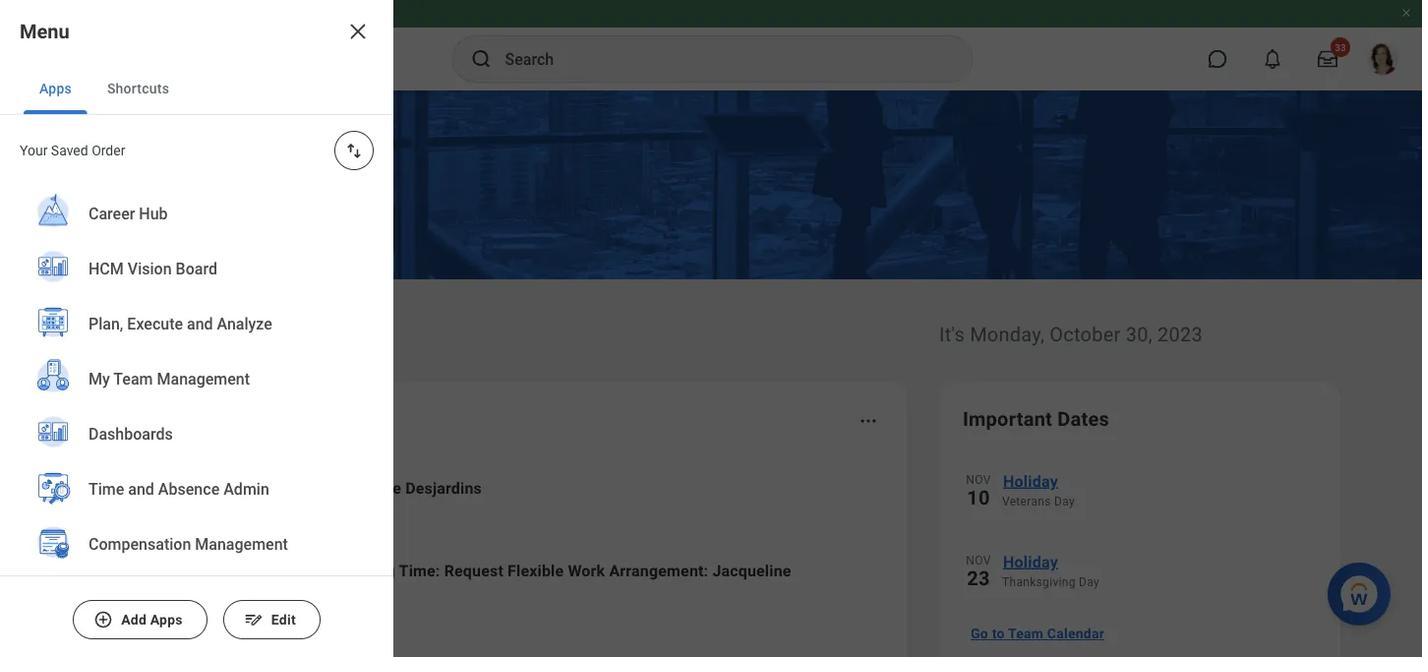Task type: vqa. For each thing, say whether or not it's contained in the screenshot.
4th menu item from the bottom
no



Task type: locate. For each thing, give the bounding box(es) containing it.
hcm
[[89, 259, 124, 278]]

nov 10
[[966, 473, 991, 509]]

0 vertical spatial inbox image
[[134, 487, 163, 516]]

holiday inside holiday thanksgiving day
[[1003, 552, 1059, 571]]

go to team calendar
[[971, 625, 1105, 642]]

my inside list
[[89, 369, 110, 388]]

absence
[[158, 479, 220, 498]]

time
[[89, 479, 124, 498]]

career hub link
[[24, 186, 370, 243]]

0 vertical spatial nov
[[966, 473, 991, 487]]

time and absence admin link
[[24, 461, 370, 518]]

dashboards link
[[24, 406, 370, 463]]

profile logan mcneil element
[[1356, 37, 1411, 81]]

flexible
[[508, 561, 564, 580]]

nov
[[966, 473, 991, 487], [966, 554, 991, 568]]

1 horizontal spatial desjardins
[[405, 479, 482, 497]]

jacqueline right arrangement:
[[713, 561, 792, 580]]

search image
[[470, 47, 493, 71]]

apps down the menu
[[39, 80, 72, 96]]

0 vertical spatial holiday
[[1003, 472, 1059, 490]]

0 horizontal spatial team
[[113, 369, 153, 388]]

career hub
[[89, 204, 168, 223]]

order
[[92, 142, 125, 158]]

your left 'saved'
[[20, 142, 48, 158]]

hcm vision board
[[89, 259, 217, 278]]

holiday inside "holiday veterans day"
[[1003, 472, 1059, 490]]

2 holiday button from the top
[[1002, 549, 1317, 575]]

my down let's
[[89, 369, 110, 388]]

30,
[[1126, 323, 1153, 346]]

awaiting
[[105, 407, 184, 430]]

0 vertical spatial jacqueline
[[322, 479, 401, 497]]

1 vertical spatial my
[[196, 615, 215, 632]]

my left tasks at the bottom left of page
[[196, 615, 215, 632]]

1 horizontal spatial jacqueline
[[713, 561, 792, 580]]

important dates
[[963, 407, 1110, 430]]

1 vertical spatial holiday
[[1003, 552, 1059, 571]]

add apps
[[121, 612, 183, 628]]

desjardins up time:
[[405, 479, 482, 497]]

jacqueline
[[322, 479, 401, 497], [713, 561, 792, 580]]

1 horizontal spatial your
[[190, 407, 231, 430]]

0 vertical spatial apps
[[39, 80, 72, 96]]

1 vertical spatial and
[[128, 479, 154, 498]]

apps
[[39, 80, 72, 96], [150, 612, 183, 628]]

desjardins
[[405, 479, 482, 497], [196, 585, 272, 604]]

holiday veterans day
[[1002, 472, 1075, 509]]

1 vertical spatial holiday button
[[1002, 549, 1317, 575]]

2 inbox image from the top
[[134, 581, 163, 611]]

go to team calendar button
[[963, 614, 1113, 653]]

add for add apps
[[121, 612, 147, 628]]

ago
[[322, 615, 346, 632]]

plan, execute and analyze
[[89, 314, 272, 333]]

my inside the 'awaiting your action' list
[[196, 615, 215, 632]]

add for add vaccination: jacqueline desjardins
[[196, 479, 225, 497]]

1 vertical spatial day
[[1079, 575, 1100, 589]]

0 vertical spatial desjardins
[[405, 479, 482, 497]]

1 holiday from the top
[[1003, 472, 1059, 490]]

1 vertical spatial apps
[[150, 612, 183, 628]]

apps inside button
[[39, 80, 72, 96]]

management up awaiting your action
[[157, 369, 250, 388]]

compensation management
[[89, 534, 288, 553]]

time and absence admin
[[89, 479, 269, 498]]

0 vertical spatial day
[[1055, 495, 1075, 509]]

working
[[336, 561, 395, 580]]

0 horizontal spatial apps
[[39, 80, 72, 96]]

2 nov from the top
[[966, 554, 991, 568]]

inbox image up compensation
[[134, 487, 163, 516]]

2 holiday from the top
[[1003, 552, 1059, 571]]

2023
[[1158, 323, 1203, 346]]

team right the to
[[1008, 625, 1044, 642]]

team up awaiting
[[113, 369, 153, 388]]

6
[[267, 615, 275, 632]]

holiday
[[1003, 472, 1059, 490], [1003, 552, 1059, 571]]

1 horizontal spatial apps
[[150, 612, 183, 628]]

0 vertical spatial my
[[89, 369, 110, 388]]

your inside global navigation dialog
[[20, 142, 48, 158]]

1 horizontal spatial add
[[196, 479, 225, 497]]

plus circle image
[[94, 610, 113, 630]]

holiday for 23
[[1003, 552, 1059, 571]]

1 vertical spatial jacqueline
[[713, 561, 792, 580]]

0 horizontal spatial add
[[121, 612, 147, 628]]

1 holiday button from the top
[[1002, 468, 1317, 494]]

my team management
[[89, 369, 250, 388]]

add right plus circle icon
[[121, 612, 147, 628]]

1 vertical spatial management
[[195, 534, 288, 553]]

nov down 10
[[966, 554, 991, 568]]

jacqueline inside button
[[322, 479, 401, 497]]

inbox large image
[[1318, 49, 1338, 69]]

0 horizontal spatial and
[[128, 479, 154, 498]]

and
[[187, 314, 213, 333], [128, 479, 154, 498]]

0 horizontal spatial my
[[89, 369, 110, 388]]

menu
[[20, 20, 70, 43]]

close environment banner image
[[1401, 7, 1413, 19]]

execute
[[127, 314, 183, 333]]

your inside let's get started main content
[[190, 407, 231, 430]]

board
[[176, 259, 217, 278]]

0 vertical spatial team
[[113, 369, 153, 388]]

jacqueline up the working
[[322, 479, 401, 497]]

my for my tasks - 6 day(s) ago
[[196, 615, 215, 632]]

nov left "holiday veterans day"
[[966, 473, 991, 487]]

1 horizontal spatial and
[[187, 314, 213, 333]]

1 vertical spatial desjardins
[[196, 585, 272, 604]]

1 horizontal spatial day
[[1079, 575, 1100, 589]]

apps right plus circle icon
[[150, 612, 183, 628]]

0 horizontal spatial desjardins
[[196, 585, 272, 604]]

23
[[967, 567, 990, 590]]

tasks
[[218, 615, 255, 632]]

holiday for 10
[[1003, 472, 1059, 490]]

0 vertical spatial add
[[196, 479, 225, 497]]

edit
[[271, 612, 296, 628]]

day inside holiday thanksgiving day
[[1079, 575, 1100, 589]]

to
[[992, 625, 1005, 642]]

inbox image
[[134, 487, 163, 516], [134, 581, 163, 611]]

1 inbox image from the top
[[134, 487, 163, 516]]

tab list containing apps
[[0, 63, 393, 115]]

1 horizontal spatial my
[[196, 615, 215, 632]]

day right veterans
[[1055, 495, 1075, 509]]

inbox image up the add apps
[[134, 581, 163, 611]]

0 horizontal spatial jacqueline
[[322, 479, 401, 497]]

list item inside let's get started main content
[[105, 649, 884, 657]]

shortcuts button
[[91, 63, 185, 114]]

1 horizontal spatial team
[[1008, 625, 1044, 642]]

list
[[0, 186, 393, 657]]

plan, execute and analyze link
[[24, 296, 370, 353]]

get
[[155, 312, 205, 349]]

day inside "holiday veterans day"
[[1055, 495, 1075, 509]]

add inside add apps button
[[121, 612, 147, 628]]

dates
[[1058, 407, 1110, 430]]

analyze
[[217, 314, 272, 333]]

0 vertical spatial holiday button
[[1002, 468, 1317, 494]]

your left the action
[[190, 407, 231, 430]]

go
[[971, 625, 989, 642]]

day
[[1055, 495, 1075, 509], [1079, 575, 1100, 589]]

team
[[113, 369, 153, 388], [1008, 625, 1044, 642]]

add down the dashboards link at the bottom of page
[[196, 479, 225, 497]]

jacqueline inside the update employee's working time: request flexible work arrangement: jacqueline desjardins
[[713, 561, 792, 580]]

day for 10
[[1055, 495, 1075, 509]]

nov for 23
[[966, 554, 991, 568]]

10
[[967, 486, 990, 509]]

holiday up veterans
[[1003, 472, 1059, 490]]

text edit image
[[244, 610, 263, 630]]

0 horizontal spatial your
[[20, 142, 48, 158]]

banner
[[0, 0, 1423, 91]]

your
[[20, 142, 48, 158], [190, 407, 231, 430]]

my
[[89, 369, 110, 388], [196, 615, 215, 632]]

recruiting dashboard image
[[33, 574, 89, 625]]

0 vertical spatial and
[[187, 314, 213, 333]]

holiday button
[[1002, 468, 1317, 494], [1002, 549, 1317, 575]]

add
[[196, 479, 225, 497], [121, 612, 147, 628]]

tab list
[[0, 63, 393, 115]]

1 vertical spatial inbox image
[[134, 581, 163, 611]]

list item
[[105, 649, 884, 657]]

request
[[444, 561, 504, 580]]

management
[[157, 369, 250, 388], [195, 534, 288, 553]]

important dates element
[[963, 456, 1317, 610]]

started
[[213, 312, 320, 349]]

vision
[[128, 259, 172, 278]]

sort image
[[344, 141, 364, 160]]

add inside add vaccination: jacqueline desjardins button
[[196, 479, 225, 497]]

october
[[1050, 323, 1121, 346]]

management up update
[[195, 534, 288, 553]]

1 vertical spatial add
[[121, 612, 147, 628]]

edit button
[[223, 600, 321, 639]]

work
[[568, 561, 605, 580]]

holiday up the thanksgiving
[[1003, 552, 1059, 571]]

day right the thanksgiving
[[1079, 575, 1100, 589]]

list containing career hub
[[0, 186, 393, 657]]

compensation management link
[[24, 516, 370, 574]]

1 vertical spatial team
[[1008, 625, 1044, 642]]

1 nov from the top
[[966, 473, 991, 487]]

team inside button
[[1008, 625, 1044, 642]]

0 vertical spatial your
[[20, 142, 48, 158]]

0 horizontal spatial day
[[1055, 495, 1075, 509]]

1 vertical spatial nov
[[966, 554, 991, 568]]

1 vertical spatial your
[[190, 407, 231, 430]]

desjardins down update
[[196, 585, 272, 604]]



Task type: describe. For each thing, give the bounding box(es) containing it.
monday,
[[970, 323, 1045, 346]]

x image
[[346, 20, 370, 43]]

holiday button for 23
[[1002, 549, 1317, 575]]

update
[[196, 561, 247, 580]]

hcm vision board link
[[24, 241, 370, 298]]

calendar
[[1048, 625, 1105, 642]]

let's
[[82, 312, 147, 349]]

apps inside button
[[150, 612, 183, 628]]

add vaccination: jacqueline desjardins
[[196, 479, 482, 497]]

nov 23
[[966, 554, 991, 590]]

my tasks - 6 day(s) ago
[[196, 615, 346, 632]]

holiday button for 10
[[1002, 468, 1317, 494]]

add apps button
[[73, 600, 207, 639]]

action
[[236, 407, 295, 430]]

0 vertical spatial management
[[157, 369, 250, 388]]

my for my team management
[[89, 369, 110, 388]]

vaccination:
[[229, 479, 318, 497]]

veterans
[[1002, 495, 1051, 509]]

inbox image inside add vaccination: jacqueline desjardins button
[[134, 487, 163, 516]]

desjardins inside the update employee's working time: request flexible work arrangement: jacqueline desjardins
[[196, 585, 272, 604]]

hub
[[139, 204, 168, 223]]

apps button
[[24, 63, 87, 114]]

add vaccination: jacqueline desjardins button
[[105, 460, 884, 543]]

notifications large image
[[1263, 49, 1283, 69]]

let's get started
[[82, 312, 320, 349]]

your saved order
[[20, 142, 125, 158]]

saved
[[51, 142, 88, 158]]

dashboards
[[89, 424, 173, 443]]

compensation
[[89, 534, 191, 553]]

desjardins inside add vaccination: jacqueline desjardins button
[[405, 479, 482, 497]]

employee's
[[251, 561, 332, 580]]

day for 23
[[1079, 575, 1100, 589]]

it's monday, october 30, 2023
[[939, 323, 1203, 346]]

holiday thanksgiving day
[[1002, 552, 1100, 589]]

important
[[963, 407, 1053, 430]]

shortcuts
[[107, 80, 169, 96]]

team inside list
[[113, 369, 153, 388]]

arrangement:
[[609, 561, 709, 580]]

career
[[89, 204, 135, 223]]

time:
[[399, 561, 440, 580]]

nov for 10
[[966, 473, 991, 487]]

day(s)
[[278, 615, 318, 632]]

let's get started main content
[[0, 91, 1423, 657]]

admin
[[224, 479, 269, 498]]

and inside 'link'
[[128, 479, 154, 498]]

thanksgiving
[[1002, 575, 1076, 589]]

-
[[259, 615, 263, 632]]

awaiting your action list
[[105, 460, 884, 657]]

global navigation dialog
[[0, 0, 393, 657]]

plan,
[[89, 314, 123, 333]]

it's
[[939, 323, 965, 346]]

my team management link
[[24, 351, 370, 408]]

awaiting your action
[[105, 407, 295, 430]]

update employee's working time: request flexible work arrangement: jacqueline desjardins
[[196, 561, 792, 604]]



